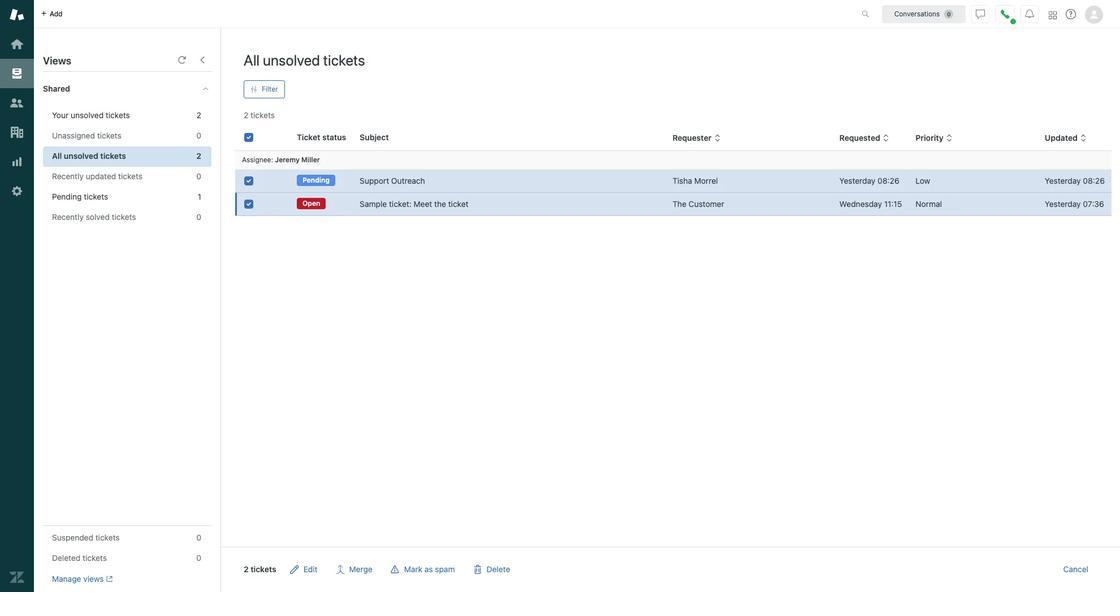 Task type: describe. For each thing, give the bounding box(es) containing it.
07:36
[[1084, 199, 1105, 209]]

views image
[[10, 66, 24, 81]]

1 08:26 from the left
[[878, 176, 900, 186]]

0 horizontal spatial all
[[52, 151, 62, 161]]

yesterday for normal
[[1046, 199, 1082, 209]]

pending tickets
[[52, 192, 108, 201]]

zendesk products image
[[1050, 11, 1058, 19]]

pending for pending tickets
[[52, 192, 82, 201]]

shared heading
[[34, 72, 221, 106]]

merge button
[[327, 558, 382, 581]]

1 vertical spatial unsolved
[[71, 110, 104, 120]]

row containing sample ticket: meet the ticket
[[235, 193, 1112, 216]]

0 for deleted tickets
[[197, 553, 201, 563]]

wednesday 11:15
[[840, 199, 903, 209]]

sample
[[360, 199, 387, 209]]

admin image
[[10, 184, 24, 199]]

yesterday 07:36
[[1046, 199, 1105, 209]]

delete
[[487, 565, 511, 574]]

1 horizontal spatial all
[[244, 51, 260, 68]]

1 horizontal spatial all unsolved tickets
[[244, 51, 365, 68]]

sample ticket: meet the ticket link
[[360, 199, 469, 210]]

recently for recently updated tickets
[[52, 171, 84, 181]]

tisha
[[673, 176, 693, 186]]

normal
[[916, 199, 943, 209]]

the
[[435, 199, 446, 209]]

low
[[916, 176, 931, 186]]

solved
[[86, 212, 110, 222]]

spam
[[435, 565, 455, 574]]

customer
[[689, 199, 725, 209]]

ticket
[[297, 132, 321, 142]]

(opens in a new tab) image
[[104, 576, 113, 583]]

add button
[[34, 0, 69, 28]]

miller
[[302, 156, 320, 164]]

wednesday
[[840, 199, 883, 209]]

2 yesterday 08:26 from the left
[[1046, 176, 1106, 186]]

deleted tickets
[[52, 553, 107, 563]]

suspended
[[52, 533, 93, 543]]

zendesk image
[[10, 570, 24, 585]]

delete button
[[464, 558, 520, 581]]

edit
[[304, 565, 318, 574]]

0 for recently updated tickets
[[197, 171, 201, 181]]

morrel
[[695, 176, 718, 186]]

conversations
[[895, 9, 941, 18]]

requester
[[673, 133, 712, 143]]

ticket
[[449, 199, 469, 209]]

now showing 2 tickets region
[[221, 121, 1121, 592]]

filter
[[262, 85, 278, 93]]

as
[[425, 565, 433, 574]]

conversations button
[[883, 5, 966, 23]]

outreach
[[392, 176, 425, 186]]

updated
[[86, 171, 116, 181]]

recently for recently solved tickets
[[52, 212, 84, 222]]

support outreach
[[360, 176, 425, 186]]

1 yesterday 08:26 from the left
[[840, 176, 900, 186]]

support outreach link
[[360, 175, 425, 187]]

shared
[[43, 84, 70, 93]]

shared button
[[34, 72, 191, 106]]

0 for suspended tickets
[[197, 533, 201, 543]]

manage
[[52, 574, 81, 584]]

zendesk support image
[[10, 7, 24, 22]]

customers image
[[10, 96, 24, 110]]

assignee: jeremy miller
[[242, 156, 320, 164]]

2 08:26 from the left
[[1084, 176, 1106, 186]]

add
[[50, 9, 63, 18]]

recently solved tickets
[[52, 212, 136, 222]]

cancel
[[1064, 565, 1089, 574]]

pending for pending
[[303, 176, 330, 185]]

tisha morrel
[[673, 176, 718, 186]]



Task type: locate. For each thing, give the bounding box(es) containing it.
reporting image
[[10, 154, 24, 169]]

manage views
[[52, 574, 104, 584]]

requested
[[840, 133, 881, 143]]

2 inside region
[[244, 565, 249, 574]]

2 row from the top
[[235, 193, 1112, 216]]

0 horizontal spatial all unsolved tickets
[[52, 151, 126, 161]]

recently up pending tickets
[[52, 171, 84, 181]]

requested button
[[840, 133, 890, 143]]

your
[[52, 110, 69, 120]]

all unsolved tickets down "unassigned tickets"
[[52, 151, 126, 161]]

1 0 from the top
[[197, 131, 201, 140]]

filter button
[[244, 80, 285, 98]]

unassigned tickets
[[52, 131, 121, 140]]

2 tickets left edit 'button'
[[244, 565, 277, 574]]

2 recently from the top
[[52, 212, 84, 222]]

priority
[[916, 133, 944, 143]]

ticket:
[[389, 199, 412, 209]]

08:26 up 11:15
[[878, 176, 900, 186]]

main element
[[0, 0, 34, 592]]

4 0 from the top
[[197, 533, 201, 543]]

08:26 up 07:36
[[1084, 176, 1106, 186]]

merge
[[349, 565, 373, 574]]

sample ticket: meet the ticket
[[360, 199, 469, 209]]

organizations image
[[10, 125, 24, 140]]

pending
[[303, 176, 330, 185], [52, 192, 82, 201]]

1
[[198, 192, 201, 201]]

manage views link
[[52, 574, 113, 584]]

status
[[323, 132, 346, 142]]

0 horizontal spatial yesterday 08:26
[[840, 176, 900, 186]]

1 vertical spatial 2 tickets
[[244, 565, 277, 574]]

0 for recently solved tickets
[[197, 212, 201, 222]]

1 recently from the top
[[52, 171, 84, 181]]

your unsolved tickets
[[52, 110, 130, 120]]

all down unassigned
[[52, 151, 62, 161]]

1 vertical spatial all unsolved tickets
[[52, 151, 126, 161]]

2 tickets down filter button
[[244, 110, 275, 120]]

1 2 tickets from the top
[[244, 110, 275, 120]]

pending up recently solved tickets
[[52, 192, 82, 201]]

views
[[83, 574, 104, 584]]

unsolved up filter
[[263, 51, 320, 68]]

yesterday 08:26
[[840, 176, 900, 186], [1046, 176, 1106, 186]]

all up filter button
[[244, 51, 260, 68]]

yesterday up yesterday 07:36
[[1046, 176, 1082, 186]]

pending inside now showing 2 tickets region
[[303, 176, 330, 185]]

updated
[[1046, 133, 1078, 143]]

recently
[[52, 171, 84, 181], [52, 212, 84, 222]]

unassigned
[[52, 131, 95, 140]]

0 for unassigned tickets
[[197, 131, 201, 140]]

0 vertical spatial all unsolved tickets
[[244, 51, 365, 68]]

get help image
[[1067, 9, 1077, 19]]

yesterday for low
[[1046, 176, 1082, 186]]

suspended tickets
[[52, 533, 120, 543]]

edit button
[[281, 558, 327, 581]]

ticket status
[[297, 132, 346, 142]]

open
[[303, 199, 320, 208]]

yesterday
[[840, 176, 876, 186], [1046, 176, 1082, 186], [1046, 199, 1082, 209]]

1 vertical spatial all
[[52, 151, 62, 161]]

yesterday 08:26 up yesterday 07:36
[[1046, 176, 1106, 186]]

yesterday up wednesday
[[840, 176, 876, 186]]

assignee:
[[242, 156, 273, 164]]

all unsolved tickets up filter
[[244, 51, 365, 68]]

2 vertical spatial unsolved
[[64, 151, 98, 161]]

1 horizontal spatial 08:26
[[1084, 176, 1106, 186]]

priority button
[[916, 133, 953, 143]]

0 vertical spatial recently
[[52, 171, 84, 181]]

2 0 from the top
[[197, 171, 201, 181]]

subject
[[360, 132, 389, 142]]

2 tickets inside region
[[244, 565, 277, 574]]

meet
[[414, 199, 432, 209]]

unsolved
[[263, 51, 320, 68], [71, 110, 104, 120], [64, 151, 98, 161]]

all
[[244, 51, 260, 68], [52, 151, 62, 161]]

collapse views pane image
[[198, 55, 207, 65]]

the customer
[[673, 199, 725, 209]]

1 horizontal spatial pending
[[303, 176, 330, 185]]

1 horizontal spatial yesterday 08:26
[[1046, 176, 1106, 186]]

2
[[197, 110, 201, 120], [244, 110, 249, 120], [197, 151, 201, 161], [244, 565, 249, 574]]

mark as spam button
[[382, 558, 464, 581]]

deleted
[[52, 553, 80, 563]]

pending down miller
[[303, 176, 330, 185]]

recently updated tickets
[[52, 171, 143, 181]]

button displays agent's chat status as invisible. image
[[977, 9, 986, 18]]

notifications image
[[1026, 9, 1035, 18]]

tickets
[[323, 51, 365, 68], [106, 110, 130, 120], [251, 110, 275, 120], [97, 131, 121, 140], [100, 151, 126, 161], [118, 171, 143, 181], [84, 192, 108, 201], [112, 212, 136, 222], [95, 533, 120, 543], [83, 553, 107, 563], [251, 565, 277, 574]]

row down tisha
[[235, 193, 1112, 216]]

cancel button
[[1055, 558, 1098, 581]]

2 2 tickets from the top
[[244, 565, 277, 574]]

mark
[[404, 565, 423, 574]]

2 tickets
[[244, 110, 275, 120], [244, 565, 277, 574]]

1 row from the top
[[235, 169, 1112, 193]]

recently down pending tickets
[[52, 212, 84, 222]]

0 vertical spatial all
[[244, 51, 260, 68]]

views
[[43, 55, 71, 67]]

yesterday left 07:36
[[1046, 199, 1082, 209]]

updated button
[[1046, 133, 1087, 143]]

tickets inside region
[[251, 565, 277, 574]]

3 0 from the top
[[197, 212, 201, 222]]

all unsolved tickets
[[244, 51, 365, 68], [52, 151, 126, 161]]

0 vertical spatial unsolved
[[263, 51, 320, 68]]

the
[[673, 199, 687, 209]]

11:15
[[885, 199, 903, 209]]

yesterday 08:26 up wednesday 11:15
[[840, 176, 900, 186]]

08:26
[[878, 176, 900, 186], [1084, 176, 1106, 186]]

unsolved down "unassigned tickets"
[[64, 151, 98, 161]]

1 vertical spatial pending
[[52, 192, 82, 201]]

support
[[360, 176, 389, 186]]

refresh views pane image
[[178, 55, 187, 65]]

5 0 from the top
[[197, 553, 201, 563]]

row up the
[[235, 169, 1112, 193]]

0
[[197, 131, 201, 140], [197, 171, 201, 181], [197, 212, 201, 222], [197, 533, 201, 543], [197, 553, 201, 563]]

0 vertical spatial pending
[[303, 176, 330, 185]]

mark as spam
[[404, 565, 455, 574]]

unsolved up "unassigned tickets"
[[71, 110, 104, 120]]

get started image
[[10, 37, 24, 51]]

1 vertical spatial recently
[[52, 212, 84, 222]]

0 horizontal spatial pending
[[52, 192, 82, 201]]

requester button
[[673, 133, 721, 143]]

0 horizontal spatial 08:26
[[878, 176, 900, 186]]

row containing support outreach
[[235, 169, 1112, 193]]

jeremy
[[275, 156, 300, 164]]

row
[[235, 169, 1112, 193], [235, 193, 1112, 216]]

0 vertical spatial 2 tickets
[[244, 110, 275, 120]]



Task type: vqa. For each thing, say whether or not it's contained in the screenshot.
NO
no



